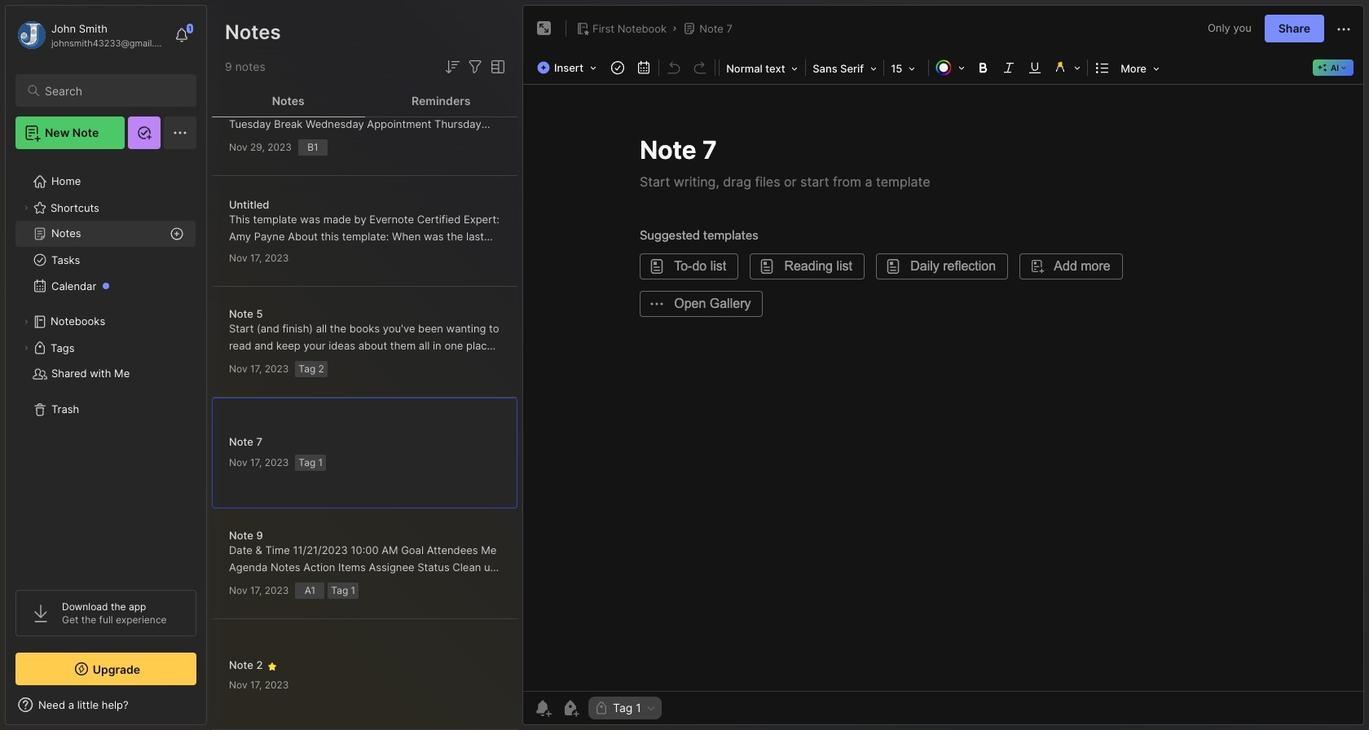 Task type: locate. For each thing, give the bounding box(es) containing it.
expand notebooks image
[[21, 317, 31, 327]]

tab list
[[212, 85, 518, 117]]

underline image
[[1024, 56, 1047, 79]]

expand tags image
[[21, 343, 31, 353]]

add tag image
[[561, 699, 580, 718]]

View options field
[[485, 57, 508, 77]]

add filters image
[[465, 57, 485, 77]]

Font color field
[[931, 56, 970, 79]]

tree
[[6, 159, 206, 575]]

note window element
[[522, 5, 1364, 730]]

italic image
[[998, 56, 1021, 79]]

click to collapse image
[[206, 700, 218, 720]]

Highlight field
[[1048, 56, 1086, 79]]

none search field inside 'main' element
[[45, 81, 182, 100]]

bulleted list image
[[1092, 56, 1114, 79]]

Sort options field
[[443, 57, 462, 77]]

Search text field
[[45, 83, 182, 99]]

None search field
[[45, 81, 182, 100]]

add a reminder image
[[533, 699, 553, 718]]

Insert field
[[533, 56, 605, 79]]

tree inside 'main' element
[[6, 159, 206, 575]]

Font size field
[[886, 57, 927, 80]]

Add filters field
[[465, 57, 485, 77]]



Task type: describe. For each thing, give the bounding box(es) containing it.
More field
[[1116, 57, 1165, 80]]

WHAT'S NEW field
[[6, 692, 206, 718]]

Tag 1 Tag actions field
[[641, 703, 657, 714]]

calendar event image
[[633, 56, 655, 79]]

expand note image
[[535, 19, 554, 38]]

bold image
[[972, 56, 995, 79]]

More actions field
[[1334, 18, 1354, 39]]

Heading level field
[[721, 57, 804, 80]]

Font family field
[[808, 57, 882, 80]]

Note Editor text field
[[523, 84, 1364, 691]]

main element
[[0, 0, 212, 730]]

task image
[[607, 56, 629, 79]]

more actions image
[[1334, 19, 1354, 39]]

Account field
[[15, 19, 166, 51]]



Task type: vqa. For each thing, say whether or not it's contained in the screenshot.
INTERESTING button
no



